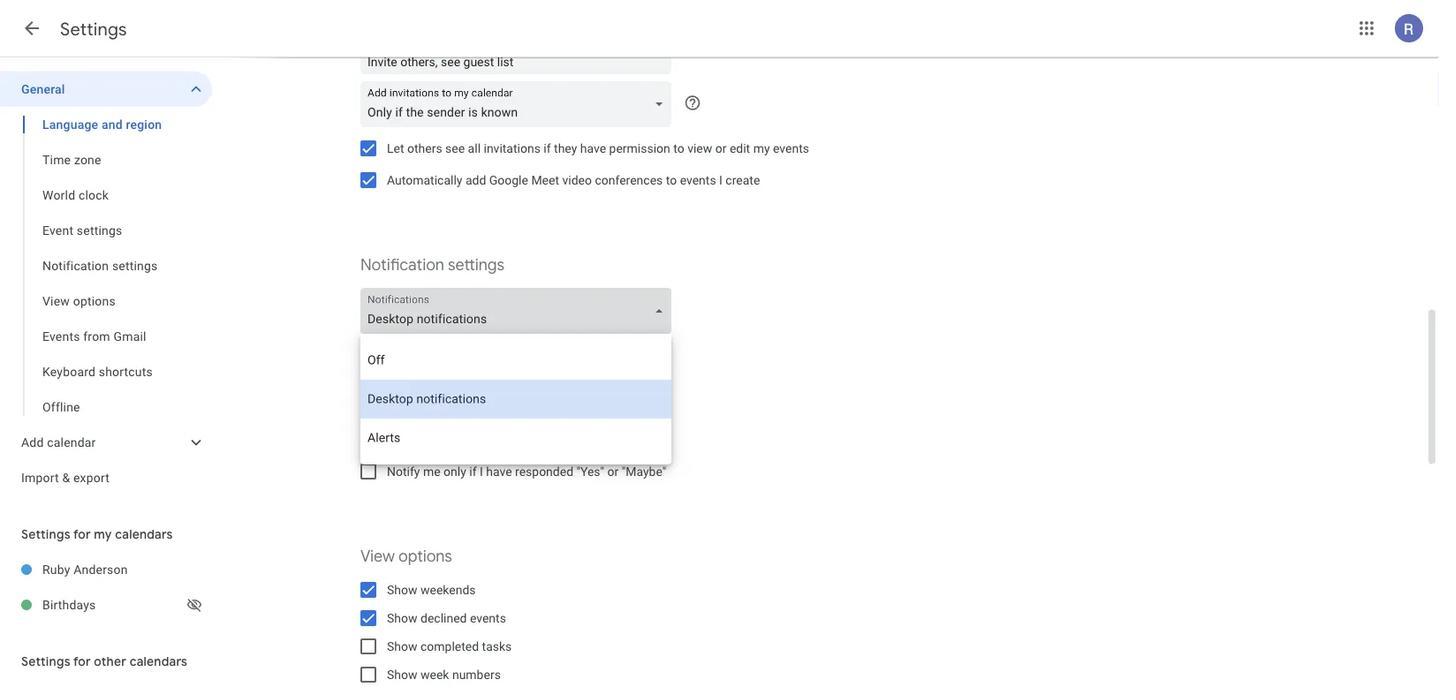 Task type: describe. For each thing, give the bounding box(es) containing it.
1 horizontal spatial events
[[680, 173, 716, 187]]

calendars for settings for my calendars
[[115, 527, 173, 542]]

edit
[[730, 141, 750, 156]]

birthdays
[[42, 598, 96, 612]]

options inside tree
[[73, 294, 116, 308]]

they
[[554, 141, 577, 156]]

1 horizontal spatial or
[[715, 141, 727, 156]]

show weekends
[[387, 583, 476, 597]]

0 vertical spatial if
[[544, 141, 551, 156]]

general
[[21, 82, 65, 96]]

off option
[[360, 341, 671, 380]]

me
[[423, 464, 441, 479]]

others
[[407, 141, 442, 156]]

tasks
[[482, 639, 512, 654]]

keyboard shortcuts
[[42, 364, 153, 379]]

invite
[[368, 54, 397, 69]]

add
[[466, 173, 486, 187]]

0 horizontal spatial view
[[42, 294, 70, 308]]

create
[[726, 173, 760, 187]]

offline
[[42, 400, 80, 414]]

let others see all invitations if they have permission to view or edit my events
[[387, 141, 809, 156]]

settings down clock
[[77, 223, 122, 238]]

from
[[83, 329, 110, 344]]

world clock
[[42, 188, 109, 202]]

events from gmail
[[42, 329, 146, 344]]

week
[[421, 668, 449, 682]]

show for show completed tasks
[[387, 639, 417, 654]]

shortcuts
[[99, 364, 153, 379]]

&
[[62, 470, 70, 485]]

guest
[[463, 54, 494, 69]]

0 vertical spatial i
[[719, 173, 723, 187]]

time zone
[[42, 152, 101, 167]]

zone
[[74, 152, 101, 167]]

region
[[126, 117, 162, 132]]

1 vertical spatial view options
[[360, 546, 452, 567]]

events
[[42, 329, 80, 344]]

video
[[562, 173, 592, 187]]

"maybe"
[[622, 464, 666, 479]]

0 horizontal spatial notification
[[42, 258, 109, 273]]

go back image
[[21, 18, 42, 39]]

numbers
[[452, 668, 501, 682]]

show completed tasks
[[387, 639, 512, 654]]

settings for other calendars
[[21, 654, 187, 670]]

other
[[94, 654, 127, 670]]

1 vertical spatial view
[[360, 546, 395, 567]]

1 horizontal spatial options
[[399, 546, 452, 567]]

export
[[73, 470, 110, 485]]

anderson
[[74, 562, 128, 577]]

google
[[489, 173, 528, 187]]

0 horizontal spatial if
[[469, 464, 477, 479]]

add
[[21, 435, 44, 450]]

list
[[497, 54, 514, 69]]

permission
[[609, 141, 670, 156]]

play
[[387, 436, 410, 451]]

view
[[688, 141, 712, 156]]

all
[[468, 141, 481, 156]]

ruby anderson
[[42, 562, 128, 577]]

0 vertical spatial to
[[673, 141, 684, 156]]

2 horizontal spatial events
[[773, 141, 809, 156]]

general tree item
[[0, 72, 212, 107]]

for for other
[[73, 654, 91, 670]]

event
[[42, 223, 73, 238]]

show week numbers
[[387, 668, 501, 682]]

event settings
[[42, 223, 122, 238]]

language and region
[[42, 117, 162, 132]]

conferences
[[595, 173, 663, 187]]

group containing language and region
[[0, 107, 212, 425]]

clock
[[79, 188, 109, 202]]

show for show week numbers
[[387, 668, 417, 682]]

birthdays tree item
[[0, 588, 212, 623]]

settings for settings for other calendars
[[21, 654, 70, 670]]

notify me only if i have responded "yes" or "maybe"
[[387, 464, 666, 479]]



Task type: locate. For each thing, give the bounding box(es) containing it.
0 vertical spatial calendars
[[115, 527, 173, 542]]

events up tasks
[[470, 611, 506, 626]]

see for all
[[445, 141, 465, 156]]

1 vertical spatial options
[[399, 546, 452, 567]]

1 vertical spatial to
[[666, 173, 677, 187]]

calendars for settings for other calendars
[[130, 654, 187, 670]]

to
[[673, 141, 684, 156], [666, 173, 677, 187]]

for left other
[[73, 654, 91, 670]]

0 horizontal spatial my
[[94, 527, 112, 542]]

1 horizontal spatial have
[[580, 141, 606, 156]]

1 vertical spatial if
[[469, 464, 477, 479]]

1 for from the top
[[73, 527, 91, 542]]

3 show from the top
[[387, 639, 417, 654]]

show left completed
[[387, 639, 417, 654]]

if
[[544, 141, 551, 156], [469, 464, 477, 479]]

notification down automatically at the left top of page
[[360, 255, 444, 275]]

meet
[[531, 173, 559, 187]]

show left week
[[387, 668, 417, 682]]

settings up ruby
[[21, 527, 70, 542]]

birthdays link
[[42, 588, 184, 623]]

import
[[21, 470, 59, 485]]

add calendar
[[21, 435, 96, 450]]

invite others, see guest list button
[[360, 36, 671, 79]]

have
[[580, 141, 606, 156], [486, 464, 512, 479]]

1 vertical spatial have
[[486, 464, 512, 479]]

0 vertical spatial for
[[73, 527, 91, 542]]

0 vertical spatial or
[[715, 141, 727, 156]]

4 show from the top
[[387, 668, 417, 682]]

for up ruby anderson
[[73, 527, 91, 542]]

have down sounds
[[486, 464, 512, 479]]

or
[[715, 141, 727, 156], [607, 464, 619, 479]]

events right the edit on the top right of page
[[773, 141, 809, 156]]

2 vertical spatial events
[[470, 611, 506, 626]]

responded
[[515, 464, 573, 479]]

0 vertical spatial events
[[773, 141, 809, 156]]

1 vertical spatial my
[[94, 527, 112, 542]]

1 horizontal spatial if
[[544, 141, 551, 156]]

completed
[[421, 639, 479, 654]]

my
[[753, 141, 770, 156], [94, 527, 112, 542]]

0 horizontal spatial or
[[607, 464, 619, 479]]

for
[[73, 527, 91, 542], [73, 654, 91, 670]]

0 vertical spatial options
[[73, 294, 116, 308]]

show declined events
[[387, 611, 506, 626]]

notification down event settings
[[42, 258, 109, 273]]

or left the edit on the top right of page
[[715, 141, 727, 156]]

settings down event settings
[[112, 258, 158, 273]]

weekends
[[421, 583, 476, 597]]

1 vertical spatial see
[[445, 141, 465, 156]]

1 horizontal spatial notification settings
[[360, 255, 505, 275]]

group
[[0, 107, 212, 425]]

to right conferences
[[666, 173, 677, 187]]

calendars up ruby anderson tree item
[[115, 527, 173, 542]]

1 vertical spatial for
[[73, 654, 91, 670]]

None field
[[360, 81, 679, 127], [360, 288, 679, 334], [360, 81, 679, 127], [360, 288, 679, 334]]

view up show weekends
[[360, 546, 395, 567]]

view options
[[42, 294, 116, 308], [360, 546, 452, 567]]

calendars right other
[[130, 654, 187, 670]]

0 horizontal spatial events
[[470, 611, 506, 626]]

settings for settings
[[60, 18, 127, 40]]

events down view
[[680, 173, 716, 187]]

tree containing general
[[0, 72, 212, 496]]

1 horizontal spatial notification
[[360, 255, 444, 275]]

0 horizontal spatial notification settings
[[42, 258, 158, 273]]

1 vertical spatial or
[[607, 464, 619, 479]]

settings down birthdays
[[21, 654, 70, 670]]

let
[[387, 141, 404, 156]]

2 show from the top
[[387, 611, 417, 626]]

have right they
[[580, 141, 606, 156]]

0 vertical spatial see
[[441, 54, 460, 69]]

i
[[719, 173, 723, 187], [480, 464, 483, 479]]

for for my
[[73, 527, 91, 542]]

if right the only
[[469, 464, 477, 479]]

alerts option
[[360, 419, 671, 458]]

1 horizontal spatial view
[[360, 546, 395, 567]]

settings
[[77, 223, 122, 238], [448, 255, 505, 275], [112, 258, 158, 273]]

see
[[441, 54, 460, 69], [445, 141, 465, 156]]

options up the 'events from gmail'
[[73, 294, 116, 308]]

i left create
[[719, 173, 723, 187]]

options
[[73, 294, 116, 308], [399, 546, 452, 567]]

world
[[42, 188, 75, 202]]

only
[[444, 464, 466, 479]]

settings for my calendars
[[21, 527, 173, 542]]

0 horizontal spatial view options
[[42, 294, 116, 308]]

2 for from the top
[[73, 654, 91, 670]]

i right the only
[[480, 464, 483, 479]]

calendar
[[47, 435, 96, 450]]

ruby
[[42, 562, 70, 577]]

options up show weekends
[[399, 546, 452, 567]]

settings for settings for my calendars
[[21, 527, 70, 542]]

gmail
[[113, 329, 146, 344]]

0 horizontal spatial options
[[73, 294, 116, 308]]

0 horizontal spatial have
[[486, 464, 512, 479]]

1 horizontal spatial view options
[[360, 546, 452, 567]]

view
[[42, 294, 70, 308], [360, 546, 395, 567]]

"yes"
[[577, 464, 604, 479]]

to left view
[[673, 141, 684, 156]]

1 horizontal spatial i
[[719, 173, 723, 187]]

sounds
[[478, 436, 519, 451]]

play notification sounds
[[387, 436, 519, 451]]

notification settings down event settings
[[42, 258, 158, 273]]

time
[[42, 152, 71, 167]]

settings for my calendars tree
[[0, 552, 212, 623]]

settings down add
[[448, 255, 505, 275]]

import & export
[[21, 470, 110, 485]]

1 vertical spatial calendars
[[130, 654, 187, 670]]

declined
[[421, 611, 467, 626]]

view up events
[[42, 294, 70, 308]]

notification
[[360, 255, 444, 275], [42, 258, 109, 273]]

2 vertical spatial settings
[[21, 654, 70, 670]]

settings heading
[[60, 18, 127, 40]]

show
[[387, 583, 417, 597], [387, 611, 417, 626], [387, 639, 417, 654], [387, 668, 417, 682]]

keyboard
[[42, 364, 96, 379]]

1 show from the top
[[387, 583, 417, 597]]

see inside popup button
[[441, 54, 460, 69]]

1 vertical spatial i
[[480, 464, 483, 479]]

notify
[[387, 464, 420, 479]]

notification
[[413, 436, 475, 451]]

automatically
[[387, 173, 462, 187]]

notifications list box
[[360, 334, 671, 465]]

0 vertical spatial my
[[753, 141, 770, 156]]

automatically add google meet video conferences to events i create
[[387, 173, 760, 187]]

desktop notifications option
[[360, 380, 671, 419]]

1 vertical spatial events
[[680, 173, 716, 187]]

calendars
[[115, 527, 173, 542], [130, 654, 187, 670]]

1 vertical spatial settings
[[21, 527, 70, 542]]

notification settings
[[360, 255, 505, 275], [42, 258, 158, 273]]

see for guest
[[441, 54, 460, 69]]

and
[[102, 117, 123, 132]]

1 horizontal spatial my
[[753, 141, 770, 156]]

my up anderson
[[94, 527, 112, 542]]

view options up show weekends
[[360, 546, 452, 567]]

see left the guest
[[441, 54, 460, 69]]

0 vertical spatial view options
[[42, 294, 116, 308]]

view options up the 'events from gmail'
[[42, 294, 116, 308]]

if left they
[[544, 141, 551, 156]]

ruby anderson tree item
[[0, 552, 212, 588]]

show for show declined events
[[387, 611, 417, 626]]

my right the edit on the top right of page
[[753, 141, 770, 156]]

show down show weekends
[[387, 611, 417, 626]]

notification settings down automatically at the left top of page
[[360, 255, 505, 275]]

0 vertical spatial have
[[580, 141, 606, 156]]

0 vertical spatial settings
[[60, 18, 127, 40]]

0 vertical spatial view
[[42, 294, 70, 308]]

invitations
[[484, 141, 541, 156]]

0 horizontal spatial i
[[480, 464, 483, 479]]

show left weekends
[[387, 583, 417, 597]]

events
[[773, 141, 809, 156], [680, 173, 716, 187], [470, 611, 506, 626]]

language
[[42, 117, 98, 132]]

others,
[[400, 54, 438, 69]]

invite others, see guest list
[[368, 54, 514, 69]]

or right "yes"
[[607, 464, 619, 479]]

settings up general tree item at the top left
[[60, 18, 127, 40]]

see left all at the top left of page
[[445, 141, 465, 156]]

settings
[[60, 18, 127, 40], [21, 527, 70, 542], [21, 654, 70, 670]]

tree
[[0, 72, 212, 496]]

show for show weekends
[[387, 583, 417, 597]]



Task type: vqa. For each thing, say whether or not it's contained in the screenshot.
24 inside the Column Header
no



